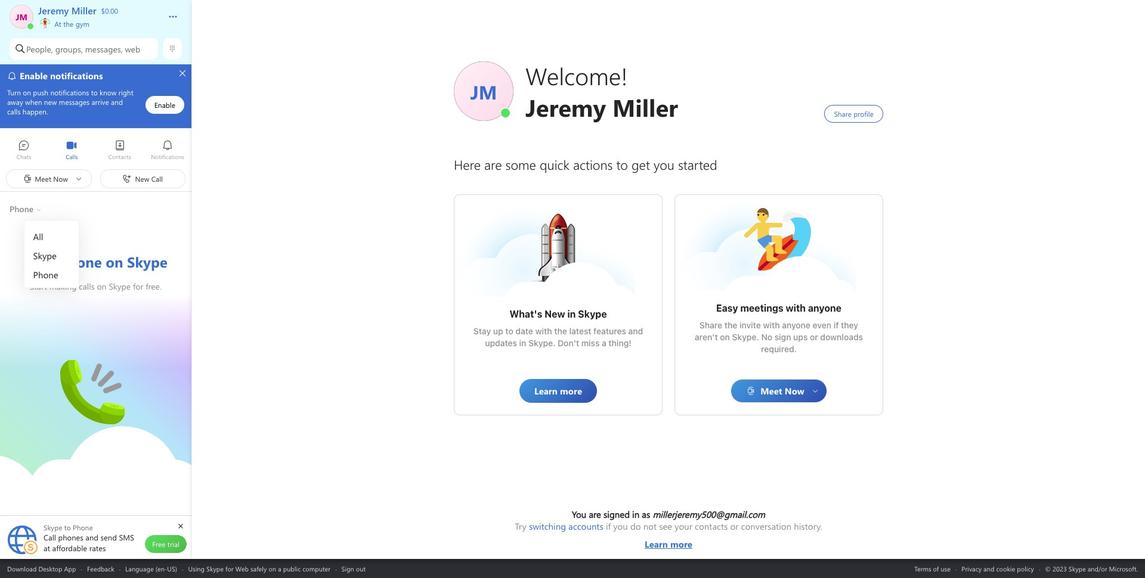 Task type: locate. For each thing, give the bounding box(es) containing it.
1 horizontal spatial the
[[555, 326, 567, 337]]

skype up latest
[[578, 309, 607, 320]]

us)
[[167, 565, 177, 574]]

with
[[786, 303, 806, 314], [764, 320, 780, 331], [536, 326, 552, 337]]

0 vertical spatial on
[[721, 332, 730, 343]]

skype. down invite
[[733, 332, 760, 343]]

sign out link
[[342, 565, 366, 574]]

1 horizontal spatial or
[[810, 332, 819, 343]]

1 vertical spatial skype
[[207, 565, 224, 574]]

with inside share the invite with anyone even if they aren't on skype. no sign ups or downloads required.
[[764, 320, 780, 331]]

do
[[631, 521, 641, 533]]

public
[[283, 565, 301, 574]]

the up "don't"
[[555, 326, 567, 337]]

0 vertical spatial a
[[602, 338, 607, 349]]

up
[[493, 326, 504, 337]]

if inside share the invite with anyone even if they aren't on skype. no sign ups or downloads required.
[[834, 320, 839, 331]]

latest
[[570, 326, 592, 337]]

the inside share the invite with anyone even if they aren't on skype. no sign ups or downloads required.
[[725, 320, 738, 331]]

language (en-us) link
[[125, 565, 177, 574]]

1 vertical spatial a
[[278, 565, 281, 574]]

web
[[236, 565, 249, 574]]

gym
[[76, 19, 89, 29]]

anyone up even
[[809, 303, 842, 314]]

web
[[125, 43, 140, 55]]

if inside 'try switching accounts if you do not see your contacts or conversation history. learn more'
[[606, 521, 611, 533]]

no
[[762, 332, 773, 343]]

0 vertical spatial or
[[810, 332, 819, 343]]

with right date
[[536, 326, 552, 337]]

policy
[[1018, 565, 1035, 574]]

to
[[506, 326, 514, 337]]

history.
[[794, 521, 823, 533]]

and
[[629, 326, 643, 337], [984, 565, 995, 574]]

and left cookie
[[984, 565, 995, 574]]

in left 'as'
[[633, 509, 640, 521]]

downloads
[[821, 332, 864, 343]]

menu
[[25, 224, 79, 288]]

1 vertical spatial in
[[520, 338, 527, 349]]

0 horizontal spatial or
[[731, 521, 739, 533]]

a
[[602, 338, 607, 349], [278, 565, 281, 574]]

on
[[721, 332, 730, 343], [269, 565, 276, 574]]

in right the "new"
[[568, 309, 576, 320]]

as
[[642, 509, 651, 521]]

required.
[[762, 344, 797, 354]]

terms of use link
[[915, 565, 951, 574]]

0 horizontal spatial if
[[606, 521, 611, 533]]

tab list
[[0, 135, 192, 168]]

0 horizontal spatial with
[[536, 326, 552, 337]]

desktop
[[38, 565, 62, 574]]

what's
[[510, 309, 543, 320]]

0 vertical spatial if
[[834, 320, 839, 331]]

anyone up the ups
[[783, 320, 811, 331]]

0 vertical spatial in
[[568, 309, 576, 320]]

use
[[941, 565, 951, 574]]

with up no
[[764, 320, 780, 331]]

at the gym
[[53, 19, 89, 29]]

skype. down date
[[529, 338, 556, 349]]

feedback link
[[87, 565, 114, 574]]

on right safely
[[269, 565, 276, 574]]

0 horizontal spatial skype
[[207, 565, 224, 574]]

messages,
[[85, 43, 123, 55]]

1 vertical spatial anyone
[[783, 320, 811, 331]]

using skype for web safely on a public computer link
[[188, 565, 331, 574]]

even
[[813, 320, 832, 331]]

0 horizontal spatial on
[[269, 565, 276, 574]]

0 vertical spatial skype
[[578, 309, 607, 320]]

skype left for
[[207, 565, 224, 574]]

contacts
[[695, 521, 728, 533]]

the
[[63, 19, 74, 29], [725, 320, 738, 331], [555, 326, 567, 337]]

sign
[[342, 565, 354, 574]]

0 horizontal spatial skype.
[[529, 338, 556, 349]]

with up the ups
[[786, 303, 806, 314]]

on down share
[[721, 332, 730, 343]]

or
[[810, 332, 819, 343], [731, 521, 739, 533]]

0 horizontal spatial in
[[520, 338, 527, 349]]

1 horizontal spatial a
[[602, 338, 607, 349]]

new
[[545, 309, 566, 320]]

try
[[515, 521, 527, 533]]

if left you
[[606, 521, 611, 533]]

privacy
[[962, 565, 982, 574]]

1 horizontal spatial on
[[721, 332, 730, 343]]

if up the downloads
[[834, 320, 839, 331]]

are
[[589, 509, 601, 521]]

1 horizontal spatial with
[[764, 320, 780, 331]]

1 vertical spatial if
[[606, 521, 611, 533]]

the for gym
[[63, 19, 74, 29]]

1 horizontal spatial skype.
[[733, 332, 760, 343]]

signed
[[604, 509, 630, 521]]

date
[[516, 326, 533, 337]]

0 vertical spatial and
[[629, 326, 643, 337]]

stay
[[474, 326, 491, 337]]

anyone
[[809, 303, 842, 314], [783, 320, 811, 331]]

the inside stay up to date with the latest features and updates in skype. don't miss a thing!
[[555, 326, 567, 337]]

the inside button
[[63, 19, 74, 29]]

2 vertical spatial in
[[633, 509, 640, 521]]

if
[[834, 320, 839, 331], [606, 521, 611, 533]]

more
[[671, 539, 693, 551]]

or right contacts
[[731, 521, 739, 533]]

share the invite with anyone even if they aren't on skype. no sign ups or downloads required.
[[695, 320, 866, 354]]

language
[[125, 565, 154, 574]]

people, groups, messages, web
[[26, 43, 140, 55]]

skype.
[[733, 332, 760, 343], [529, 338, 556, 349]]

safely
[[251, 565, 267, 574]]

sign
[[775, 332, 792, 343]]

the right at
[[63, 19, 74, 29]]

1 vertical spatial or
[[731, 521, 739, 533]]

0 horizontal spatial and
[[629, 326, 643, 337]]

the down easy
[[725, 320, 738, 331]]

app
[[64, 565, 76, 574]]

you are signed in as
[[572, 509, 653, 521]]

1 vertical spatial on
[[269, 565, 276, 574]]

meetings
[[741, 303, 784, 314]]

skype. inside share the invite with anyone even if they aren't on skype. no sign ups or downloads required.
[[733, 332, 760, 343]]

and inside stay up to date with the latest features and updates in skype. don't miss a thing!
[[629, 326, 643, 337]]

1 horizontal spatial in
[[568, 309, 576, 320]]

in down date
[[520, 338, 527, 349]]

people,
[[26, 43, 53, 55]]

switching
[[529, 521, 566, 533]]

1 horizontal spatial if
[[834, 320, 839, 331]]

0 horizontal spatial the
[[63, 19, 74, 29]]

skype
[[578, 309, 607, 320], [207, 565, 224, 574]]

in
[[568, 309, 576, 320], [520, 338, 527, 349], [633, 509, 640, 521]]

at the gym button
[[38, 17, 156, 29]]

a down features
[[602, 338, 607, 349]]

a left public
[[278, 565, 281, 574]]

you
[[572, 509, 587, 521]]

1 horizontal spatial skype
[[578, 309, 607, 320]]

your
[[675, 521, 693, 533]]

1 horizontal spatial and
[[984, 565, 995, 574]]

or right the ups
[[810, 332, 819, 343]]

2 horizontal spatial the
[[725, 320, 738, 331]]

and up thing!
[[629, 326, 643, 337]]

on inside share the invite with anyone even if they aren't on skype. no sign ups or downloads required.
[[721, 332, 730, 343]]

switching accounts link
[[529, 521, 604, 533]]



Task type: vqa. For each thing, say whether or not it's contained in the screenshot.
a in Stay up to date with the latest features and updates in Skype. Don't miss a thing!
yes



Task type: describe. For each thing, give the bounding box(es) containing it.
language (en-us)
[[125, 565, 177, 574]]

(en-
[[156, 565, 167, 574]]

2 horizontal spatial with
[[786, 303, 806, 314]]

launch
[[523, 213, 551, 226]]

the for invite
[[725, 320, 738, 331]]

groups,
[[55, 43, 83, 55]]

2 horizontal spatial in
[[633, 509, 640, 521]]

privacy and cookie policy
[[962, 565, 1035, 574]]

terms of use
[[915, 565, 951, 574]]

computer
[[303, 565, 331, 574]]

download desktop app
[[7, 565, 76, 574]]

cookie
[[997, 565, 1016, 574]]

0 vertical spatial anyone
[[809, 303, 842, 314]]

mansurfer
[[744, 207, 786, 220]]

in inside stay up to date with the latest features and updates in skype. don't miss a thing!
[[520, 338, 527, 349]]

features
[[594, 326, 627, 337]]

see
[[660, 521, 673, 533]]

learn
[[645, 539, 668, 551]]

don't
[[558, 338, 580, 349]]

easy
[[717, 303, 739, 314]]

easy meetings with anyone
[[717, 303, 842, 314]]

ups
[[794, 332, 808, 343]]

share
[[700, 320, 723, 331]]

terms
[[915, 565, 932, 574]]

conversation
[[742, 521, 792, 533]]

people, groups, messages, web button
[[10, 38, 158, 60]]

a inside stay up to date with the latest features and updates in skype. don't miss a thing!
[[602, 338, 607, 349]]

they
[[842, 320, 859, 331]]

aren't
[[695, 332, 718, 343]]

learn more link
[[515, 533, 823, 551]]

thing!
[[609, 338, 632, 349]]

0 horizontal spatial a
[[278, 565, 281, 574]]

updates
[[485, 338, 517, 349]]

sign out
[[342, 565, 366, 574]]

accounts
[[569, 521, 604, 533]]

using
[[188, 565, 205, 574]]

skype. inside stay up to date with the latest features and updates in skype. don't miss a thing!
[[529, 338, 556, 349]]

of
[[934, 565, 940, 574]]

you
[[614, 521, 628, 533]]

for
[[226, 565, 234, 574]]

out
[[356, 565, 366, 574]]

try switching accounts if you do not see your contacts or conversation history. learn more
[[515, 521, 823, 551]]

miss
[[582, 338, 600, 349]]

at
[[54, 19, 61, 29]]

anyone inside share the invite with anyone even if they aren't on skype. no sign ups or downloads required.
[[783, 320, 811, 331]]

with inside stay up to date with the latest features and updates in skype. don't miss a thing!
[[536, 326, 552, 337]]

download
[[7, 565, 37, 574]]

stay up to date with the latest features and updates in skype. don't miss a thing!
[[474, 326, 646, 349]]

privacy and cookie policy link
[[962, 565, 1035, 574]]

or inside share the invite with anyone even if they aren't on skype. no sign ups or downloads required.
[[810, 332, 819, 343]]

using skype for web safely on a public computer
[[188, 565, 331, 574]]

1 vertical spatial and
[[984, 565, 995, 574]]

download desktop app link
[[7, 565, 76, 574]]

or inside 'try switching accounts if you do not see your contacts or conversation history. learn more'
[[731, 521, 739, 533]]

what's new in skype
[[510, 309, 607, 320]]

feedback
[[87, 565, 114, 574]]

not
[[644, 521, 657, 533]]

invite
[[740, 320, 761, 331]]

canyoutalk
[[60, 353, 105, 366]]



